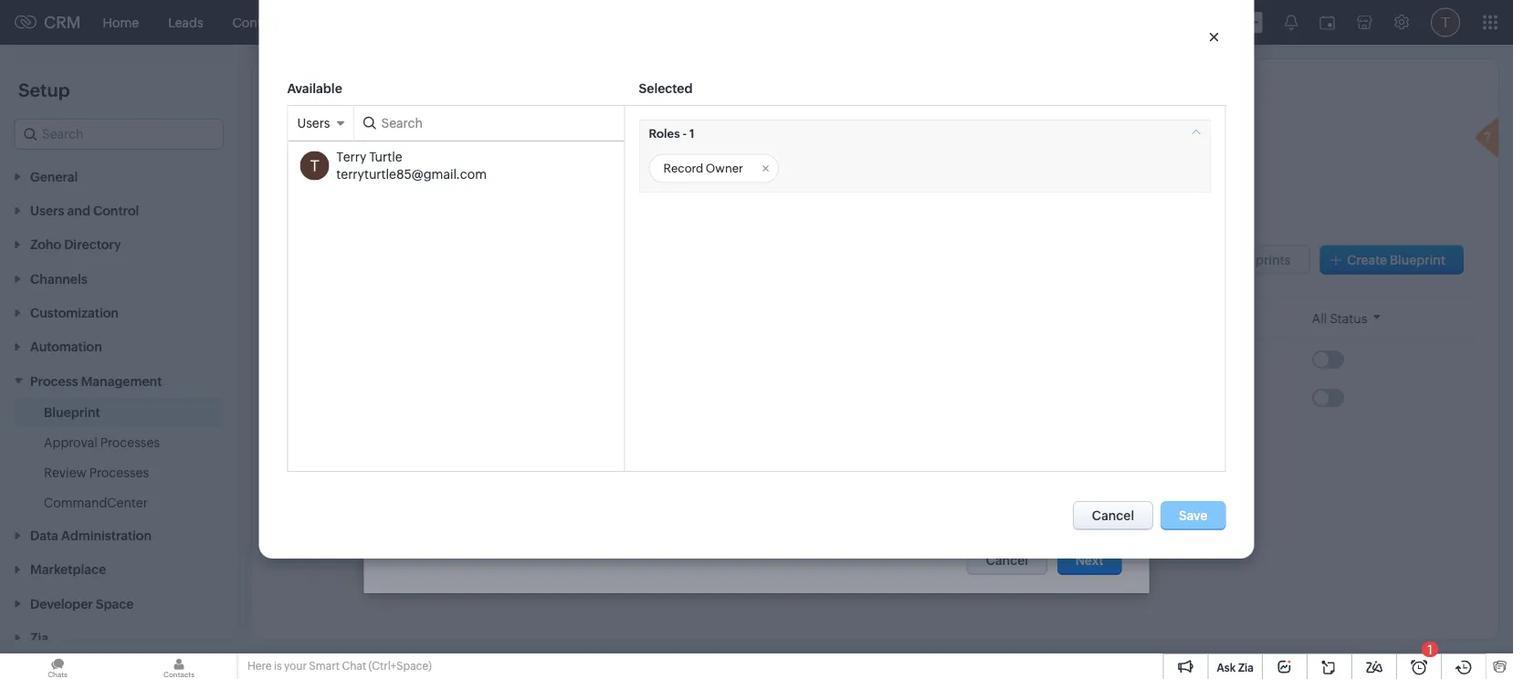 Task type: locate. For each thing, give the bounding box(es) containing it.
1 vertical spatial records
[[570, 184, 608, 196]]

the right in
[[643, 525, 660, 537]]

processes
[[100, 435, 160, 450], [89, 465, 149, 480]]

which left will
[[636, 433, 673, 448]]

1 vertical spatial record
[[662, 525, 699, 537]]

choose up process
[[391, 111, 437, 126]]

1 that from the left
[[448, 156, 472, 171]]

create inside create a sequence of transitions, each of which will be triggered the moment the transition preceding it was completed. this is best suited for building call agent scripts.
[[391, 433, 431, 448]]

the down leave
[[411, 201, 430, 216]]

terry
[[336, 150, 367, 164]]

buttons left for.
[[460, 537, 500, 549]]

record up the eligible
[[664, 162, 704, 176]]

the left 'moment'
[[774, 433, 793, 448]]

create blueprint button
[[1320, 245, 1464, 274]]

1 vertical spatial field
[[444, 184, 467, 196]]

while
[[684, 156, 715, 171]]

buttons
[[590, 525, 629, 537], [460, 537, 500, 549]]

2 horizontal spatial 1
[[1428, 643, 1433, 657]]

1 vertical spatial processes
[[89, 465, 149, 480]]

method.
[[1205, 156, 1255, 171]]

processes for review processes
[[89, 465, 149, 480]]

associated
[[604, 165, 668, 179]]

for right the suited
[[498, 448, 515, 462]]

home link
[[88, 0, 154, 44]]

is right data on the right of page
[[877, 156, 886, 171]]

1 vertical spatial be
[[698, 433, 713, 448]]

2 horizontal spatial which
[[806, 525, 837, 537]]

for down with
[[678, 184, 693, 196]]

0 horizontal spatial choose
[[391, 111, 437, 126]]

1 vertical spatial choose
[[764, 525, 804, 537]]

1 vertical spatial to
[[611, 184, 621, 196]]

0 vertical spatial blueprint
[[280, 127, 360, 148]]

process management button
[[0, 364, 237, 398]]

2 vertical spatial be
[[510, 525, 523, 537]]

(ctrl+space)
[[369, 660, 432, 673]]

None text field
[[677, 213, 984, 242], [677, 275, 954, 301], [677, 213, 984, 242], [677, 275, 954, 301]]

2 horizontal spatial blueprint
[[1390, 253, 1446, 267]]

are
[[583, 165, 602, 179]]

blueprint.
[[723, 165, 782, 179], [715, 184, 766, 196]]

turtle
[[369, 150, 402, 164]]

records down the are
[[570, 184, 608, 196]]

available
[[287, 81, 342, 96]]

each
[[590, 433, 619, 448]]

0 vertical spatial create
[[1348, 253, 1388, 267]]

your left smart
[[284, 660, 307, 673]]

the right 'moment'
[[849, 433, 869, 448]]

eligible
[[391, 525, 429, 537]]

users
[[297, 116, 330, 131]]

0 horizontal spatial create
[[391, 433, 431, 448]]

which inside create a sequence of transitions, each of which will be triggered the moment the transition preceding it was completed. this is best suited for building call agent scripts.
[[636, 433, 673, 448]]

record left detail
[[662, 525, 699, 537]]

0 horizontal spatial for
[[477, 165, 494, 179]]

adhere
[[987, 156, 1028, 171]]

buttons left in
[[590, 525, 629, 537]]

you right roles
[[993, 525, 1012, 537]]

create for create a sequence of transitions, each of which will be triggered the moment the transition preceding it was completed. this is best suited for building call agent scripts.
[[391, 433, 431, 448]]

of right each
[[621, 433, 634, 448]]

1 horizontal spatial 1
[[690, 127, 695, 140]]

0 horizontal spatial which
[[497, 165, 533, 179]]

0 horizontal spatial is
[[274, 660, 282, 673]]

field
[[440, 111, 466, 126], [444, 184, 467, 196]]

your up want
[[528, 156, 555, 171]]

create inside button
[[1348, 253, 1388, 267]]

1 vertical spatial for
[[678, 184, 693, 196]]

0 horizontal spatial 1
[[576, 330, 581, 345]]

want
[[529, 184, 554, 196]]

1 vertical spatial 1
[[576, 330, 581, 345]]

published
[[533, 201, 592, 216]]

to right adhere
[[1031, 156, 1043, 171]]

process management region
[[0, 398, 237, 518]]

denotes the draft copy of the published blueprint.
[[360, 201, 654, 216]]

that right sure
[[793, 156, 816, 171]]

1 horizontal spatial be
[[623, 184, 636, 196]]

processes up 'review processes'
[[100, 435, 160, 450]]

0 vertical spatial to
[[1031, 156, 1043, 171]]

0 vertical spatial be
[[623, 184, 636, 196]]

here is your smart chat (ctrl+space)
[[248, 660, 432, 673]]

1 vertical spatial blueprint
[[1390, 253, 1446, 267]]

and left 2
[[584, 330, 607, 345]]

1 horizontal spatial you
[[993, 525, 1012, 537]]

you inside define criteria for which records are associated with this blueprint. leave this field blank if you want all records to be eligible for this blueprint.
[[508, 184, 526, 196]]

ask
[[1217, 662, 1236, 674]]

0 vertical spatial for
[[477, 165, 494, 179]]

0 vertical spatial record
[[664, 162, 704, 176]]

1 horizontal spatial a
[[434, 433, 440, 448]]

1 horizontal spatial is
[[418, 448, 427, 462]]

processes down 'approval processes'
[[89, 465, 149, 480]]

2 vertical spatial 1
[[1428, 643, 1433, 657]]

1 vertical spatial is
[[418, 448, 427, 462]]

records
[[536, 165, 581, 179], [570, 184, 608, 196]]

a left sequence at the bottom of page
[[434, 433, 440, 448]]

terry turtle terryturtle85@gmail.com
[[336, 150, 487, 182]]

is right here
[[274, 660, 282, 673]]

crm
[[44, 13, 81, 32]]

record
[[664, 162, 704, 176], [662, 525, 699, 537]]

1 vertical spatial create
[[391, 433, 431, 448]]

smart
[[309, 660, 340, 673]]

be inside create a sequence of transitions, each of which will be triggered the moment the transition preceding it was completed. this is best suited for building call agent scripts.
[[698, 433, 713, 448]]

portals,
[[913, 525, 951, 537]]

page.
[[733, 525, 762, 537]]

the down want
[[511, 201, 531, 216]]

be right will
[[698, 433, 713, 448]]

the
[[411, 201, 430, 216], [511, 201, 531, 216], [774, 433, 793, 448], [849, 433, 869, 448], [643, 525, 660, 537]]

and left define
[[324, 156, 346, 171]]

(
[[570, 330, 573, 345]]

1 horizontal spatial buttons
[[590, 525, 629, 537]]

organizational
[[558, 156, 642, 171]]

display
[[391, 537, 428, 549]]

selected
[[639, 81, 693, 96]]

draft
[[433, 201, 462, 216]]

triggered
[[716, 433, 771, 448]]

0 vertical spatial 1
[[690, 127, 695, 140]]

blank
[[469, 184, 497, 196]]

a
[[389, 156, 396, 171], [434, 433, 440, 448]]

sure
[[765, 156, 790, 171]]

for
[[477, 165, 494, 179], [678, 184, 693, 196], [498, 448, 515, 462]]

0 horizontal spatial to
[[611, 184, 621, 196]]

for up the blank
[[477, 165, 494, 179]]

0 vertical spatial is
[[877, 156, 886, 171]]

1 horizontal spatial that
[[793, 156, 816, 171]]

2 horizontal spatial to
[[1067, 525, 1078, 537]]

0 horizontal spatial blueprint
[[44, 405, 100, 420]]

contacts
[[233, 15, 287, 30]]

review
[[44, 465, 87, 480]]

0 vertical spatial choose
[[391, 111, 437, 126]]

to
[[1031, 156, 1043, 171], [611, 184, 621, 196], [1067, 525, 1078, 537]]

2 vertical spatial for
[[498, 448, 515, 462]]

you right if
[[508, 184, 526, 196]]

0 vertical spatial you
[[508, 184, 526, 196]]

blueprints link
[[280, 71, 350, 87]]

and right the style on the top right of page
[[1179, 156, 1202, 171]]

with
[[671, 165, 697, 179]]

to right like
[[1067, 525, 1078, 537]]

records up "all" on the left
[[536, 165, 581, 179]]

1 horizontal spatial blueprint
[[280, 127, 360, 148]]

you
[[508, 184, 526, 196], [993, 525, 1012, 537]]

a right define
[[389, 156, 396, 171]]

chat
[[342, 660, 366, 673]]

cancel
[[1092, 509, 1135, 523]]

and
[[324, 156, 346, 171], [962, 156, 984, 171], [1179, 156, 1202, 171], [584, 330, 607, 345]]

0 vertical spatial which
[[497, 165, 533, 179]]

of left the 'building'
[[504, 433, 516, 448]]

blueprint
[[280, 127, 360, 148], [1390, 253, 1446, 267], [44, 405, 100, 420]]

None button
[[967, 546, 1048, 575], [1058, 546, 1122, 575], [967, 546, 1048, 575], [1058, 546, 1122, 575]]

call
[[569, 448, 590, 462]]

be up "blueprint."
[[623, 184, 636, 196]]

to inside eligible transitions can be displayed as buttons in the record detail page. choose which users, groups, portals, or roles you would like to display these buttons for.
[[1067, 525, 1078, 537]]

2 vertical spatial to
[[1067, 525, 1078, 537]]

and left adhere
[[962, 156, 984, 171]]

be right can
[[510, 525, 523, 537]]

define
[[349, 156, 387, 171]]

moment
[[796, 433, 847, 448]]

1 vertical spatial you
[[993, 525, 1012, 537]]

streamlined
[[889, 156, 959, 171]]

a inside create a sequence of transitions, each of which will be triggered the moment the transition preceding it was completed. this is best suited for building call agent scripts.
[[434, 433, 440, 448]]

that up the blank
[[448, 156, 472, 171]]

0 horizontal spatial that
[[448, 156, 472, 171]]

define criteria for which records are associated with this blueprint. leave this field blank if you want all records to be eligible for this blueprint.
[[391, 165, 782, 196]]

is
[[877, 156, 886, 171], [418, 448, 427, 462], [274, 660, 282, 673]]

1 horizontal spatial choose
[[764, 525, 804, 537]]

2 horizontal spatial be
[[698, 433, 713, 448]]

0 horizontal spatial you
[[508, 184, 526, 196]]

denotes
[[360, 201, 408, 216]]

to inside define criteria for which records are associated with this blueprint. leave this field blank if you want all records to be eligible for this blueprint.
[[611, 184, 621, 196]]

1
[[690, 127, 695, 140], [576, 330, 581, 345], [1428, 643, 1433, 657]]

of
[[497, 201, 509, 216], [504, 433, 516, 448], [621, 433, 634, 448]]

field down criteria
[[444, 184, 467, 196]]

2 vertical spatial which
[[806, 525, 837, 537]]

which left users,
[[806, 525, 837, 537]]

to up "blueprint."
[[611, 184, 621, 196]]

style
[[1149, 156, 1177, 171]]

your left data on the right of page
[[819, 156, 846, 171]]

2 vertical spatial is
[[274, 660, 282, 673]]

these
[[430, 537, 458, 549]]

choose
[[391, 111, 437, 126], [764, 525, 804, 537]]

leads
[[168, 15, 203, 30]]

2 vertical spatial blueprint
[[44, 405, 100, 420]]

copy
[[464, 201, 494, 216]]

is right this
[[418, 448, 427, 462]]

1 vertical spatial a
[[434, 433, 440, 448]]

best
[[430, 448, 456, 462]]

2 horizontal spatial is
[[877, 156, 886, 171]]

1 horizontal spatial create
[[1348, 253, 1388, 267]]

choose right page.
[[764, 525, 804, 537]]

0 vertical spatial processes
[[100, 435, 160, 450]]

cancel button
[[1073, 501, 1154, 531]]

field up criteria
[[440, 111, 466, 126]]

this down record owner at the left top of page
[[695, 184, 713, 196]]

1 horizontal spatial for
[[498, 448, 515, 462]]

0 vertical spatial a
[[389, 156, 396, 171]]

1 horizontal spatial which
[[636, 433, 673, 448]]

which up if
[[497, 165, 533, 179]]

1 vertical spatial which
[[636, 433, 673, 448]]

or
[[953, 525, 964, 537]]

criteria
[[433, 165, 475, 179]]

0 horizontal spatial be
[[510, 525, 523, 537]]

process
[[30, 374, 78, 389]]



Task type: vqa. For each thing, say whether or not it's contained in the screenshot.
"Processes" in the Review Processes link
no



Task type: describe. For each thing, give the bounding box(es) containing it.
blueprint.
[[595, 201, 654, 216]]

detail
[[701, 525, 730, 537]]

making
[[718, 156, 762, 171]]

like
[[1048, 525, 1065, 537]]

processes for approval processes
[[100, 435, 160, 450]]

as
[[576, 525, 587, 537]]

process management
[[30, 374, 162, 389]]

2
[[609, 330, 616, 345]]

building
[[517, 448, 567, 462]]

transitions
[[431, 525, 487, 537]]

if
[[499, 184, 506, 196]]

blueprints
[[282, 71, 347, 87]]

0 horizontal spatial buttons
[[460, 537, 500, 549]]

)
[[619, 330, 623, 345]]

create a sequence of transitions, each of which will be triggered the moment the transition preceding it was completed. this is best suited for building call agent scripts.
[[391, 433, 1101, 462]]

it
[[996, 433, 1004, 448]]

1 horizontal spatial to
[[1031, 156, 1043, 171]]

transition
[[871, 433, 930, 448]]

2 horizontal spatial for
[[678, 184, 693, 196]]

roles
[[966, 525, 991, 537]]

leads link
[[154, 0, 218, 44]]

displayed
[[525, 525, 574, 537]]

be inside define criteria for which records are associated with this blueprint. leave this field blank if you want all records to be eligible for this blueprint.
[[623, 184, 636, 196]]

record owner
[[664, 162, 743, 176]]

0 vertical spatial blueprint.
[[723, 165, 782, 179]]

blueprint inside process management region
[[44, 405, 100, 420]]

process
[[399, 156, 446, 171]]

blueprint inside button
[[1390, 253, 1446, 267]]

create for create blueprint
[[1348, 253, 1388, 267]]

chats image
[[0, 654, 115, 680]]

field inside define criteria for which records are associated with this blueprint. leave this field blank if you want all records to be eligible for this blueprint.
[[444, 184, 467, 196]]

create blueprint
[[1348, 253, 1446, 267]]

can
[[489, 525, 508, 537]]

for inside create a sequence of transitions, each of which will be triggered the moment the transition preceding it was completed. this is best suited for building call agent scripts.
[[498, 448, 515, 462]]

1 vertical spatial blueprint.
[[715, 184, 766, 196]]

be inside eligible transitions can be displayed as buttons in the record detail page. choose which users, groups, portals, or roles you would like to display these buttons for.
[[510, 525, 523, 537]]

transitions,
[[519, 433, 587, 448]]

work
[[1117, 156, 1147, 171]]

review processes link
[[44, 463, 149, 482]]

which inside define criteria for which records are associated with this blueprint. leave this field blank if you want all records to be eligible for this blueprint.
[[497, 165, 533, 179]]

record inside eligible transitions can be displayed as buttons in the record detail page. choose which users, groups, portals, or roles you would like to display these buttons for.
[[662, 525, 699, 537]]

your left team's on the right top of the page
[[1046, 156, 1072, 171]]

eligible transitions can be displayed as buttons in the record detail page. choose which users, groups, portals, or roles you would like to display these buttons for.
[[391, 525, 1078, 549]]

0 vertical spatial field
[[440, 111, 466, 126]]

ask zia
[[1217, 662, 1254, 674]]

users,
[[839, 525, 869, 537]]

-
[[683, 127, 687, 140]]

would
[[1014, 525, 1045, 537]]

0 horizontal spatial a
[[389, 156, 396, 171]]

terryturtle85@gmail.com
[[336, 167, 487, 182]]

will
[[675, 433, 695, 448]]

define
[[391, 165, 430, 179]]

2 that from the left
[[793, 156, 816, 171]]

scripts.
[[629, 448, 674, 462]]

Search text field
[[280, 245, 554, 278]]

which inside eligible transitions can be displayed as buttons in the record detail page. choose which users, groups, portals, or roles you would like to display these buttons for.
[[806, 525, 837, 537]]

completed.
[[1033, 433, 1101, 448]]

choose field
[[391, 111, 466, 126]]

contacts link
[[218, 0, 301, 44]]

0 vertical spatial records
[[536, 165, 581, 179]]

this
[[391, 448, 416, 462]]

is inside create a sequence of transitions, each of which will be triggered the moment the transition preceding it was completed. this is best suited for building call agent scripts.
[[418, 448, 427, 462]]

roles - 1
[[649, 127, 695, 140]]

this up draft
[[423, 184, 442, 196]]

preceding
[[932, 433, 994, 448]]

setup
[[18, 79, 70, 100]]

this right with
[[699, 165, 721, 179]]

groups,
[[872, 525, 911, 537]]

commandcenter
[[44, 495, 148, 510]]

roles
[[649, 127, 680, 140]]

owner
[[706, 162, 743, 176]]

choose inside eligible transitions can be displayed as buttons in the record detail page. choose which users, groups, portals, or roles you would like to display these buttons for.
[[764, 525, 804, 537]]

( 1 and 2 )
[[570, 330, 623, 345]]

for.
[[502, 537, 519, 549]]

commandcenter link
[[44, 494, 148, 512]]

you inside eligible transitions can be displayed as buttons in the record detail page. choose which users, groups, portals, or roles you would like to display these buttons for.
[[993, 525, 1012, 537]]

the inside eligible transitions can be displayed as buttons in the record detail page. choose which users, groups, portals, or roles you would like to display these buttons for.
[[643, 525, 660, 537]]

zia
[[1239, 662, 1254, 674]]

blueprint link
[[44, 403, 100, 421]]

data
[[848, 156, 874, 171]]

of down if
[[497, 201, 509, 216]]

approval
[[44, 435, 98, 450]]

approval processes link
[[44, 433, 160, 452]]

was
[[1007, 433, 1030, 448]]

in
[[632, 525, 641, 537]]

contacts image
[[121, 654, 237, 680]]

review processes
[[44, 465, 149, 480]]

design and define a process that matches your organizational policy while making sure that your data is streamlined and adhere to your team's work style and method.
[[280, 156, 1255, 171]]

Users field
[[288, 106, 353, 142]]

crm link
[[15, 13, 81, 32]]

Search text field
[[354, 106, 602, 141]]

agent
[[592, 448, 627, 462]]

matches
[[474, 156, 526, 171]]

policy
[[645, 156, 681, 171]]

design
[[280, 156, 321, 171]]

team's
[[1075, 156, 1114, 171]]

sequence
[[443, 433, 501, 448]]



